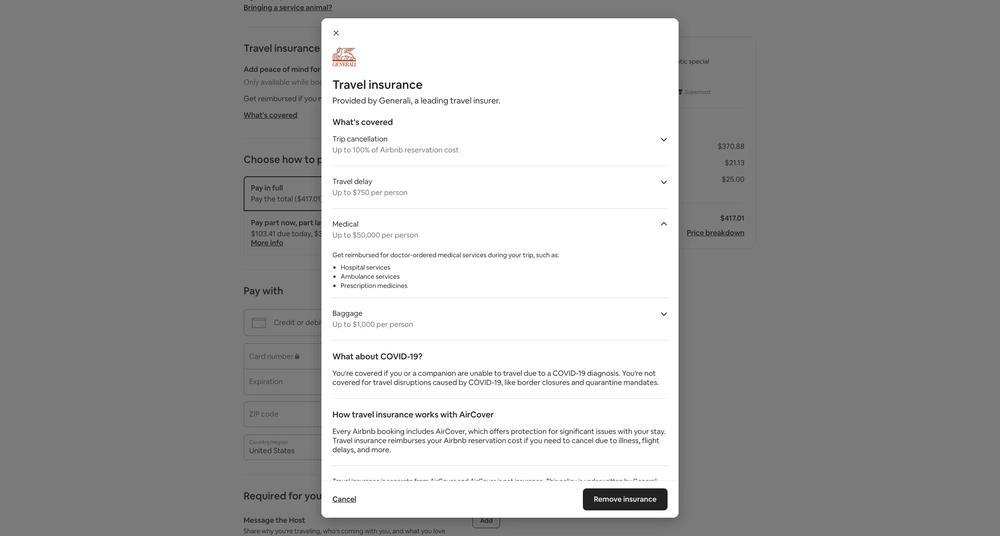 Task type: describe. For each thing, give the bounding box(es) containing it.
with inside message the host share why you're traveling, who's coming with you, and what you love about the space.
[[365, 527, 378, 535]]

you're covered if you or a companion are unable to travel due to a covid-19 diagnosis. you're not covered for travel disruptions caused by covid-19, like border closures and quarantine mandates.
[[332, 369, 659, 387]]

states
[[273, 446, 295, 456]]

insurance inside button
[[623, 495, 657, 504]]

diagnosis.
[[587, 369, 621, 378]]

provided
[[332, 95, 366, 106]]

0 vertical spatial services
[[463, 251, 487, 259]]

medical
[[332, 219, 359, 229]]

1 horizontal spatial more.
[[474, 94, 494, 103]]

19,
[[494, 378, 503, 387]]

moments⭐️⭐️
[[617, 65, 661, 74]]

you inside message the host share why you're traveling, who's coming with you, and what you love about the space.
[[421, 527, 432, 535]]

a left service
[[274, 3, 278, 12]]

every
[[332, 427, 351, 436]]

while
[[291, 77, 309, 87]]

you inside you're covered if you or a companion are unable to travel due to a covid-19 diagnosis. you're not covered for travel disruptions caused by covid-19, like border closures and quarantine mandates.
[[390, 369, 402, 378]]

2 vertical spatial services
[[376, 272, 400, 281]]

are
[[458, 369, 468, 378]]

reimbursed for if
[[258, 94, 297, 103]]

$103.41
[[251, 229, 276, 239]]

prescription
[[341, 282, 376, 290]]

the right review
[[405, 502, 415, 510]]

100%
[[353, 145, 370, 155]]

if for covered
[[384, 369, 388, 378]]

1 horizontal spatial delays,
[[435, 94, 459, 103]]

what
[[332, 351, 354, 362]]

19?
[[410, 351, 423, 362]]

united
[[249, 446, 272, 456]]

for up host
[[288, 490, 302, 502]]

to inside baggage up to $1,000 per person
[[344, 320, 351, 329]]

review
[[384, 502, 403, 510]]

and inside the 'every airbnb booking includes aircover, which offers protection for significant issues with your stay. travel insurance reimburses your airbnb reservation cost if you need to cancel due to illness, flight delays, and more.'
[[357, 445, 370, 455]]

generali,
[[379, 95, 413, 106]]

insurer.
[[473, 95, 500, 106]]

the inside pay in full pay the total ($417.01).
[[264, 194, 276, 204]]

travel insurance coverage details dialog
[[321, 18, 679, 521]]

trip
[[328, 490, 345, 502]]

agency
[[517, 485, 539, 494]]

what
[[405, 527, 420, 535]]

travel for travel insurance is separate from aircover and aircover is not insurance. this policy is underwritten by generali u.s. branch, ny (naic # 11231) and offered by airbnb insurance agency llc. the amount you'll be charged for travel insurance includes the insurance premium and the cost of non-insurance assistance services. terms and conditions apply; review the
[[332, 477, 350, 485]]

protection
[[511, 427, 547, 436]]

aircover for with
[[459, 409, 494, 420]]

booking.
[[310, 77, 340, 87]]

and up premium
[[458, 477, 469, 485]]

add for add peace of mind for $25.00 only available while booking.
[[244, 65, 258, 74]]

pay for part
[[251, 218, 263, 228]]

insurance inside travel insurance provided by generali, a leading travel insurer.
[[369, 77, 423, 93]]

trip cancellation up to 100% of airbnb reservation cost
[[332, 134, 459, 155]]

to left like
[[494, 369, 502, 378]]

add for add
[[480, 517, 493, 525]]

which
[[468, 427, 488, 436]]

booking
[[377, 427, 405, 436]]

per for baggage
[[376, 320, 388, 329]]

full
[[272, 183, 283, 193]]

offers
[[490, 427, 509, 436]]

assistance
[[564, 494, 594, 502]]

you,
[[379, 527, 391, 535]]

share
[[244, 527, 260, 535]]

message the host share why you're traveling, who's coming with you, and what you love about the space.
[[244, 516, 447, 536]]

$417.01
[[720, 213, 745, 223]]

pay for in
[[251, 183, 263, 193]]

per for medical
[[382, 230, 393, 240]]

remove insurance button
[[583, 489, 668, 511]]

cancellation
[[347, 134, 388, 144]]

and inside message the host share why you're traveling, who's coming with you, and what you love about the space.
[[392, 527, 404, 535]]

later
[[315, 218, 331, 228]]

services.
[[596, 494, 621, 502]]

to right provided
[[384, 94, 391, 103]]

up inside baggage up to $1,000 per person
[[332, 320, 342, 329]]

you're
[[275, 527, 293, 535]]

cancel inside the 'every airbnb booking includes aircover, which offers protection for significant issues with your stay. travel insurance reimburses your airbnb reservation cost if you need to cancel due to illness, flight delays, and more.'
[[572, 436, 594, 446]]

the up add button
[[487, 494, 497, 502]]

if inside the 'every airbnb booking includes aircover, which offers protection for significant issues with your stay. travel insurance reimburses your airbnb reservation cost if you need to cancel due to illness, flight delays, and more.'
[[524, 436, 529, 446]]

$750
[[353, 188, 369, 197]]

what about covid-19?
[[332, 351, 423, 362]]

$1,000
[[353, 320, 375, 329]]

space.
[[274, 535, 293, 536]]

covered down what
[[332, 378, 360, 387]]

&
[[654, 57, 658, 65]]

due inside the 'every airbnb booking includes aircover, which offers protection for significant issues with your stay. travel insurance reimburses your airbnb reservation cost if you need to cancel due to illness, flight delays, and more.'
[[595, 436, 608, 446]]

person for baggage up to $1,000 per person
[[390, 320, 413, 329]]

$21.13
[[725, 158, 745, 168]]

airbnb inside trip cancellation up to 100% of airbnb reservation cost
[[380, 145, 403, 155]]

terms
[[623, 494, 641, 502]]

special
[[689, 57, 709, 65]]

2 is from the left
[[498, 477, 502, 485]]

what's covered button
[[244, 110, 297, 120]]

you'll
[[592, 485, 607, 494]]

reservation inside the 'every airbnb booking includes aircover, which offers protection for significant issues with your stay. travel insurance reimburses your airbnb reservation cost if you need to cancel due to illness, flight delays, and more.'
[[468, 436, 506, 446]]

now,
[[281, 218, 297, 228]]

more info button
[[251, 238, 283, 248]]

pay in full pay the total ($417.01).
[[251, 183, 325, 204]]

illness, inside the 'every airbnb booking includes aircover, which offers protection for significant issues with your stay. travel insurance reimburses your airbnb reservation cost if you need to cancel due to illness, flight delays, and more.'
[[619, 436, 640, 446]]

amount
[[567, 485, 590, 494]]

required
[[244, 490, 286, 502]]

travel for travel delay up to $750 per person
[[332, 177, 353, 186]]

disruptions
[[394, 378, 431, 387]]

0 horizontal spatial illness,
[[393, 94, 415, 103]]

3 is from the left
[[578, 477, 583, 485]]

airbnb right every
[[353, 427, 375, 436]]

by inside you're covered if you or a companion are unable to travel due to a covid-19 diagnosis. you're not covered for travel disruptions caused by covid-19, like border closures and quarantine mandates.
[[459, 378, 467, 387]]

of inside trip cancellation up to 100% of airbnb reservation cost
[[371, 145, 379, 155]]

like
[[505, 378, 516, 387]]

only
[[244, 77, 259, 87]]

1 horizontal spatial $25.00
[[722, 174, 745, 184]]

your inside get reimbursed for doctor-ordered medical services during your trip, such as: hospital services ambulance services prescription medicines
[[508, 251, 522, 259]]

policy
[[559, 477, 577, 485]]

aircover up premium
[[470, 477, 496, 485]]

llc.
[[541, 485, 553, 494]]

separate
[[387, 477, 413, 485]]

0 horizontal spatial covid-
[[380, 351, 410, 362]]

1 you're from the left
[[332, 369, 353, 378]]

insurance inside the 'every airbnb booking includes aircover, which offers protection for significant issues with your stay. travel insurance reimburses your airbnb reservation cost if you need to cancel due to illness, flight delays, and more.'
[[354, 436, 386, 446]]

medical up to $50,000 per person
[[332, 219, 418, 240]]

bringing a service animal? button
[[244, 3, 332, 12]]

united states button
[[244, 435, 500, 460]]

need inside the 'every airbnb booking includes aircover, which offers protection for significant issues with your stay. travel insurance reimburses your airbnb reservation cost if you need to cancel due to illness, flight delays, and more.'
[[544, 436, 561, 446]]

by inside travel insurance provided by generali, a leading travel insurer.
[[368, 95, 377, 106]]

to left pay
[[305, 153, 315, 166]]

to right like
[[538, 369, 546, 378]]

branch,
[[345, 485, 367, 494]]

the right #
[[406, 494, 416, 502]]

cancel
[[332, 495, 356, 504]]

get for get reimbursed for doctor-ordered medical services during your trip, such as: hospital services ambulance services prescription medicines
[[332, 251, 344, 259]]

total
[[277, 194, 293, 204]]

by right offered
[[457, 485, 464, 494]]

how travel insurance works with aircover
[[332, 409, 494, 420]]

on
[[342, 229, 350, 239]]

the up you're
[[276, 516, 287, 525]]

if for reimbursed
[[298, 94, 303, 103]]

and left the insurer.
[[460, 94, 473, 103]]

you inside the 'every airbnb booking includes aircover, which offers protection for significant issues with your stay. travel insurance reimburses your airbnb reservation cost if you need to cancel due to illness, flight delays, and more.'
[[530, 436, 542, 446]]

with inside the 'every airbnb booking includes aircover, which offers protection for significant issues with your stay. travel insurance reimburses your airbnb reservation cost if you need to cancel due to illness, flight delays, and more.'
[[618, 427, 632, 436]]

taxes
[[554, 158, 573, 168]]

premium
[[447, 494, 473, 502]]

2 you're from the left
[[622, 369, 643, 378]]

mind
[[291, 65, 309, 74]]

available
[[261, 77, 290, 87]]

due right provided
[[370, 94, 382, 103]]

includes inside travel insurance is separate from aircover and aircover is not insurance. this policy is underwritten by generali u.s. branch, ny (naic # 11231) and offered by airbnb insurance agency llc. the amount you'll be charged for travel insurance includes the insurance premium and the cost of non-insurance assistance services. terms and conditions apply; review the
[[380, 494, 404, 502]]

airbnb left which
[[444, 436, 467, 446]]

to down booking.
[[337, 94, 344, 103]]

your down works
[[427, 436, 442, 446]]

of inside add peace of mind for $25.00 only available while booking.
[[283, 65, 290, 74]]

reimbursed for for
[[345, 251, 379, 259]]

choose how to pay
[[244, 153, 334, 166]]

$50,000
[[353, 230, 380, 240]]

get for get reimbursed if you need to cancel due to illness, flight delays, and more.
[[244, 94, 257, 103]]

doctor-
[[390, 251, 413, 259]]

nov
[[352, 229, 365, 239]]

for inside travel insurance is separate from aircover and aircover is not insurance. this policy is underwritten by generali u.s. branch, ny (naic # 11231) and offered by airbnb insurance agency llc. the amount you'll be charged for travel insurance includes the insurance premium and the cost of non-insurance assistance services. terms and conditions apply; review the
[[643, 485, 652, 494]]

remove insurance
[[594, 495, 657, 504]]

ordered
[[413, 251, 436, 259]]

($417.01).
[[295, 194, 325, 204]]

up inside trip cancellation up to 100% of airbnb reservation cost
[[332, 145, 342, 155]]

travel for travel insurance
[[244, 42, 272, 54]]

not inside you're covered if you or a companion are unable to travel due to a covid-19 diagnosis. you're not covered for travel disruptions caused by covid-19, like border closures and quarantine mandates.
[[644, 369, 656, 378]]

the left space.
[[263, 535, 273, 536]]

and right "terms"
[[642, 494, 654, 502]]

about inside message the host share why you're traveling, who's coming with you, and what you love about the space.
[[244, 535, 261, 536]]

united states element
[[244, 435, 500, 460]]



Task type: vqa. For each thing, say whether or not it's contained in the screenshot.
the middle services
yes



Task type: locate. For each thing, give the bounding box(es) containing it.
what's covered
[[244, 110, 297, 120], [332, 117, 393, 127]]

1 horizontal spatial covid-
[[469, 378, 494, 387]]

visa card image
[[398, 290, 411, 294]]

for inside the 'every airbnb booking includes aircover, which offers protection for significant issues with your stay. travel insurance reimburses your airbnb reservation cost if you need to cancel due to illness, flight delays, and more.'
[[548, 427, 558, 436]]

per inside travel delay up to $750 per person
[[371, 188, 383, 197]]

about inside travel insurance coverage details dialog
[[355, 351, 379, 362]]

1 vertical spatial get
[[332, 251, 344, 259]]

as:
[[551, 251, 559, 259]]

due inside you're covered if you or a companion are unable to travel due to a covid-19 diagnosis. you're not covered for travel disruptions caused by covid-19, like border closures and quarantine mandates.
[[524, 369, 537, 378]]

no
[[397, 229, 407, 239]]

airbnb inside travel insurance is separate from aircover and aircover is not insurance. this policy is underwritten by generali u.s. branch, ny (naic # 11231) and offered by airbnb insurance agency llc. the amount you'll be charged for travel insurance includes the insurance premium and the cost of non-insurance assistance services. terms and conditions apply; review the
[[466, 485, 486, 494]]

is left agency
[[498, 477, 502, 485]]

0 horizontal spatial need
[[318, 94, 335, 103]]

a right border
[[547, 369, 551, 378]]

insurance.
[[515, 477, 545, 485]]

if right offers
[[524, 436, 529, 446]]

due down now, at the top left of page
[[277, 229, 290, 239]]

trip
[[332, 134, 345, 144]]

of left mind on the top of page
[[283, 65, 290, 74]]

the
[[264, 194, 276, 204], [406, 494, 416, 502], [487, 494, 497, 502], [405, 502, 415, 510], [276, 516, 287, 525], [263, 535, 273, 536]]

$25.00 up booking.
[[322, 65, 345, 74]]

0 horizontal spatial part
[[265, 218, 279, 228]]

travel insurance
[[244, 42, 320, 54]]

1 horizontal spatial about
[[355, 351, 379, 362]]

0 horizontal spatial reservation
[[405, 145, 443, 155]]

1 horizontal spatial includes
[[406, 427, 434, 436]]

services up medicines
[[376, 272, 400, 281]]

0 vertical spatial $25.00
[[322, 65, 345, 74]]

a left "leading" at the top
[[414, 95, 419, 106]]

includes inside the 'every airbnb booking includes aircover, which offers protection for significant issues with your stay. travel insurance reimburses your airbnb reservation cost if you need to cancel due to illness, flight delays, and more.'
[[406, 427, 434, 436]]

travel inside travel delay up to $750 per person
[[332, 177, 353, 186]]

due right significant
[[595, 436, 608, 446]]

flight inside the 'every airbnb booking includes aircover, which offers protection for significant issues with your stay. travel insurance reimburses your airbnb reservation cost if you need to cancel due to illness, flight delays, and more.'
[[642, 436, 660, 446]]

and right premium
[[475, 494, 486, 502]]

2 vertical spatial of
[[513, 494, 519, 502]]

0 horizontal spatial get
[[244, 94, 257, 103]]

medical
[[438, 251, 461, 259]]

services up ambulance
[[366, 263, 390, 272]]

airbnb left insurance
[[466, 485, 486, 494]]

host
[[289, 516, 305, 525]]

and right closures
[[571, 378, 584, 387]]

1 is from the left
[[381, 477, 386, 485]]

1 vertical spatial of
[[371, 145, 379, 155]]

part up $103.41
[[265, 218, 279, 228]]

by
[[368, 95, 377, 106], [459, 378, 467, 387], [624, 477, 632, 485], [457, 485, 464, 494]]

you're down what
[[332, 369, 353, 378]]

travel down how
[[332, 436, 353, 446]]

1 horizontal spatial part
[[299, 218, 313, 228]]

and inside you're covered if you or a companion are unable to travel due to a covid-19 diagnosis. you're not covered for travel disruptions caused by covid-19, like border closures and quarantine mandates.
[[571, 378, 584, 387]]

person down visa card icon
[[390, 320, 413, 329]]

travel up peace
[[244, 42, 272, 54]]

0 vertical spatial of
[[283, 65, 290, 74]]

1 vertical spatial person
[[395, 230, 418, 240]]

1 horizontal spatial reimbursed
[[345, 251, 379, 259]]

reimbursed down available
[[258, 94, 297, 103]]

significant
[[560, 427, 594, 436]]

travel up provided
[[332, 77, 366, 93]]

0 horizontal spatial what's covered
[[244, 110, 297, 120]]

mandates.
[[624, 378, 659, 387]]

bringing a service animal?
[[244, 3, 332, 12]]

non-
[[521, 494, 534, 502]]

0 horizontal spatial reimbursed
[[258, 94, 297, 103]]

what's covered up cancellation
[[332, 117, 393, 127]]

pay
[[251, 183, 263, 193], [251, 194, 263, 204], [251, 218, 263, 228], [244, 284, 260, 297]]

and right 11231)
[[421, 485, 432, 494]]

0 vertical spatial person
[[384, 188, 408, 197]]

add inside button
[[480, 517, 493, 525]]

aircover right from
[[430, 477, 456, 485]]

part
[[265, 218, 279, 228], [299, 218, 313, 228]]

travel inside travel insurance provided by generali, a leading travel insurer.
[[332, 77, 366, 93]]

for inside get reimbursed for doctor-ordered medical services during your trip, such as: hospital services ambulance services prescription medicines
[[380, 251, 389, 259]]

0 vertical spatial get
[[244, 94, 257, 103]]

to down the trip
[[344, 145, 351, 155]]

0 horizontal spatial add
[[244, 65, 258, 74]]

2 vertical spatial person
[[390, 320, 413, 329]]

reimbursed inside get reimbursed for doctor-ordered medical services during your trip, such as: hospital services ambulance services prescription medicines
[[345, 251, 379, 259]]

by up "terms"
[[624, 477, 632, 485]]

1 vertical spatial add
[[480, 517, 493, 525]]

covered down what about covid-19?
[[355, 369, 382, 378]]

for
[[310, 65, 321, 74], [380, 251, 389, 259], [362, 378, 372, 387], [548, 427, 558, 436], [643, 485, 652, 494], [288, 490, 302, 502]]

1 vertical spatial $25.00
[[722, 174, 745, 184]]

united states
[[249, 446, 295, 456]]

reservation inside trip cancellation up to 100% of airbnb reservation cost
[[405, 145, 443, 155]]

by left generali,
[[368, 95, 377, 106]]

1 up from the top
[[332, 145, 342, 155]]

per inside baggage up to $1,000 per person
[[376, 320, 388, 329]]

per right $1,000 at the left
[[376, 320, 388, 329]]

your left trip
[[305, 490, 326, 502]]

your left stay.
[[634, 427, 649, 436]]

2023.
[[377, 229, 396, 239]]

0 horizontal spatial if
[[298, 94, 303, 103]]

person inside baggage up to $1,000 per person
[[390, 320, 413, 329]]

up inside travel delay up to $750 per person
[[332, 188, 342, 197]]

not inside travel insurance is separate from aircover and aircover is not insurance. this policy is underwritten by generali u.s. branch, ny (naic # 11231) and offered by airbnb insurance agency llc. the amount you'll be charged for travel insurance includes the insurance premium and the cost of non-insurance assistance services. terms and conditions apply; review the
[[503, 477, 513, 485]]

to left the $750
[[344, 188, 351, 197]]

2 vertical spatial per
[[376, 320, 388, 329]]

part up the "today,"
[[299, 218, 313, 228]]

cancel left generali,
[[346, 94, 368, 103]]

be
[[608, 485, 616, 494]]

today,
[[292, 229, 312, 239]]

cancel button
[[328, 490, 361, 509]]

breakdown
[[706, 228, 745, 238]]

cancel left 'issues'
[[572, 436, 594, 446]]

during
[[488, 251, 507, 259]]

covered
[[355, 369, 382, 378], [332, 378, 360, 387]]

flight right generali,
[[416, 94, 434, 103]]

what's covered down available
[[244, 110, 297, 120]]

1 horizontal spatial illness,
[[619, 436, 640, 446]]

illness, right 'issues'
[[619, 436, 640, 446]]

delays, left the insurer.
[[435, 94, 459, 103]]

what's covered inside travel insurance coverage details dialog
[[332, 117, 393, 127]]

of
[[283, 65, 290, 74], [371, 145, 379, 155], [513, 494, 519, 502]]

how
[[332, 409, 350, 420]]

1 vertical spatial flight
[[642, 436, 660, 446]]

pay inside pay part now, part later $103.41 due today,  $313.60 on nov 18, 2023. no extra fees. more info
[[251, 218, 263, 228]]

if inside you're covered if you or a companion are unable to travel due to a covid-19 diagnosis. you're not covered for travel disruptions caused by covid-19, like border closures and quarantine mandates.
[[384, 369, 388, 378]]

0 vertical spatial add
[[244, 65, 258, 74]]

add button
[[473, 513, 500, 528]]

1 horizontal spatial you're
[[622, 369, 643, 378]]

for inside add peace of mind for $25.00 only available while booking.
[[310, 65, 321, 74]]

superhost
[[685, 88, 711, 96]]

romantic
[[659, 57, 687, 65]]

how
[[282, 153, 302, 166]]

0 vertical spatial cost
[[444, 145, 459, 155]]

is right policy
[[578, 477, 583, 485]]

(naic
[[378, 485, 395, 494]]

0 horizontal spatial delays,
[[332, 445, 356, 455]]

up down the trip
[[332, 145, 342, 155]]

required for your trip
[[244, 490, 345, 502]]

0 horizontal spatial $25.00
[[322, 65, 345, 74]]

1 horizontal spatial is
[[498, 477, 502, 485]]

quarantine
[[586, 378, 622, 387]]

3 up from the top
[[332, 230, 342, 240]]

1 horizontal spatial cancel
[[572, 436, 594, 446]]

for left significant
[[548, 427, 558, 436]]

2 horizontal spatial if
[[524, 436, 529, 446]]

0 horizontal spatial not
[[503, 477, 513, 485]]

travel
[[244, 42, 272, 54], [332, 77, 366, 93], [332, 177, 353, 186], [332, 436, 353, 446], [332, 477, 350, 485]]

1 horizontal spatial of
[[371, 145, 379, 155]]

to down baggage
[[344, 320, 351, 329]]

travel for travel insurance provided by generali, a leading travel insurer.
[[332, 77, 366, 93]]

1 vertical spatial about
[[244, 535, 261, 536]]

1 vertical spatial delays,
[[332, 445, 356, 455]]

offered
[[434, 485, 455, 494]]

11231)
[[402, 485, 420, 494]]

0 vertical spatial if
[[298, 94, 303, 103]]

more. inside the 'every airbnb booking includes aircover, which offers protection for significant issues with your stay. travel insurance reimburses your airbnb reservation cost if you need to cancel due to illness, flight delays, and more.'
[[372, 445, 391, 455]]

cost inside the 'every airbnb booking includes aircover, which offers protection for significant issues with your stay. travel insurance reimburses your airbnb reservation cost if you need to cancel due to illness, flight delays, and more.'
[[508, 436, 523, 446]]

1 part from the left
[[265, 218, 279, 228]]

to inside trip cancellation up to 100% of airbnb reservation cost
[[344, 145, 351, 155]]

1 vertical spatial not
[[503, 477, 513, 485]]

0 horizontal spatial flight
[[416, 94, 434, 103]]

you right offers
[[530, 436, 542, 446]]

1 vertical spatial more.
[[372, 445, 391, 455]]

4 up from the top
[[332, 320, 342, 329]]

2 up from the top
[[332, 188, 342, 197]]

covid- right border
[[553, 369, 578, 378]]

cost inside travel insurance is separate from aircover and aircover is not insurance. this policy is underwritten by generali u.s. branch, ny (naic # 11231) and offered by airbnb insurance agency llc. the amount you'll be charged for travel insurance includes the insurance premium and the cost of non-insurance assistance services. terms and conditions apply; review the
[[499, 494, 512, 502]]

ambulance
[[341, 272, 374, 281]]

travel inside travel insurance provided by generali, a leading travel insurer.
[[450, 95, 472, 106]]

you're right diagnosis.
[[622, 369, 643, 378]]

1 vertical spatial per
[[382, 230, 393, 240]]

1 vertical spatial need
[[544, 436, 561, 446]]

a right the or
[[413, 369, 417, 378]]

1 vertical spatial reservation
[[468, 436, 506, 446]]

0 vertical spatial includes
[[406, 427, 434, 436]]

add inside add peace of mind for $25.00 only available while booking.
[[244, 65, 258, 74]]

$370.88
[[718, 142, 745, 151]]

if down while
[[298, 94, 303, 103]]

0 vertical spatial need
[[318, 94, 335, 103]]

per inside medical up to $50,000 per person
[[382, 230, 393, 240]]

remove
[[594, 495, 622, 504]]

18,
[[367, 229, 376, 239]]

delays, down every
[[332, 445, 356, 455]]

0 horizontal spatial cancel
[[346, 94, 368, 103]]

your left 'trip,'
[[508, 251, 522, 259]]

travel up trip
[[332, 477, 350, 485]]

2 horizontal spatial covid-
[[553, 369, 578, 378]]

0 vertical spatial illness,
[[393, 94, 415, 103]]

0 vertical spatial reservation
[[405, 145, 443, 155]]

airbnb
[[380, 145, 403, 155], [353, 427, 375, 436], [444, 436, 467, 446], [466, 485, 486, 494]]

you left love
[[421, 527, 432, 535]]

to right protection
[[563, 436, 570, 446]]

1 vertical spatial cancel
[[572, 436, 594, 446]]

0 horizontal spatial about
[[244, 535, 261, 536]]

up down baggage
[[332, 320, 342, 329]]

the down in
[[264, 194, 276, 204]]

to
[[337, 94, 344, 103], [384, 94, 391, 103], [344, 145, 351, 155], [305, 153, 315, 166], [344, 188, 351, 197], [344, 230, 351, 240], [344, 320, 351, 329], [494, 369, 502, 378], [538, 369, 546, 378], [563, 436, 570, 446], [610, 436, 617, 446]]

insurance
[[274, 42, 320, 54], [369, 77, 423, 93], [376, 409, 413, 420], [354, 436, 386, 446], [351, 477, 380, 485], [351, 494, 379, 502], [417, 494, 445, 502], [534, 494, 562, 502], [623, 495, 657, 504]]

to down medical
[[344, 230, 351, 240]]

you left the or
[[390, 369, 402, 378]]

per right the $750
[[371, 188, 383, 197]]

reimburses
[[388, 436, 426, 446]]

0 vertical spatial cancel
[[346, 94, 368, 103]]

such
[[536, 251, 550, 259]]

get inside get reimbursed for doctor-ordered medical services during your trip, such as: hospital services ambulance services prescription medicines
[[332, 251, 344, 259]]

0 vertical spatial delays,
[[435, 94, 459, 103]]

1 horizontal spatial get
[[332, 251, 344, 259]]

if down what about covid-19?
[[384, 369, 388, 378]]

1 horizontal spatial need
[[544, 436, 561, 446]]

person for medical up to $50,000 per person
[[395, 230, 418, 240]]

need up this
[[544, 436, 561, 446]]

2 vertical spatial cost
[[499, 494, 512, 502]]

0 horizontal spatial is
[[381, 477, 386, 485]]

up down medical
[[332, 230, 342, 240]]

0 horizontal spatial includes
[[380, 494, 404, 502]]

person up doctor-
[[395, 230, 418, 240]]

of down cancellation
[[371, 145, 379, 155]]

0 vertical spatial flight
[[416, 94, 434, 103]]

fees.
[[428, 229, 444, 239]]

1 vertical spatial reimbursed
[[345, 251, 379, 259]]

1 vertical spatial if
[[384, 369, 388, 378]]

2 vertical spatial if
[[524, 436, 529, 446]]

due
[[370, 94, 382, 103], [277, 229, 290, 239], [524, 369, 537, 378], [595, 436, 608, 446]]

to right significant
[[610, 436, 617, 446]]

due right like
[[524, 369, 537, 378]]

about left why
[[244, 535, 261, 536]]

due inside pay part now, part later $103.41 due today,  $313.60 on nov 18, 2023. no extra fees. more info
[[277, 229, 290, 239]]

if
[[298, 94, 303, 103], [384, 369, 388, 378], [524, 436, 529, 446]]

add up "only"
[[244, 65, 258, 74]]

person
[[384, 188, 408, 197], [395, 230, 418, 240], [390, 320, 413, 329]]

and up 'branch,'
[[357, 445, 370, 455]]

services
[[463, 251, 487, 259], [366, 263, 390, 272], [376, 272, 400, 281]]

None radio
[[483, 184, 493, 194]]

not
[[644, 369, 656, 378], [503, 477, 513, 485]]

cost inside trip cancellation up to 100% of airbnb reservation cost
[[444, 145, 459, 155]]

visa card image
[[398, 287, 411, 296]]

every airbnb booking includes aircover, which offers protection for significant issues with your stay. travel insurance reimburses your airbnb reservation cost if you need to cancel due to illness, flight delays, and more.
[[332, 427, 666, 455]]

travel inside travel insurance is separate from aircover and aircover is not insurance. this policy is underwritten by generali u.s. branch, ny (naic # 11231) and offered by airbnb insurance agency llc. the amount you'll be charged for travel insurance includes the insurance premium and the cost of non-insurance assistance services. terms and conditions apply; review the
[[332, 477, 350, 485]]

1 vertical spatial services
[[366, 263, 390, 272]]

flight up generali
[[642, 436, 660, 446]]

get up hospital
[[332, 251, 344, 259]]

generali logo image
[[332, 48, 356, 67]]

1 vertical spatial cost
[[508, 436, 523, 446]]

get reimbursed for doctor-ordered medical services during your trip, such as: hospital services ambulance services prescription medicines
[[332, 251, 559, 290]]

illness, left "leading" at the top
[[393, 94, 415, 103]]

1 horizontal spatial not
[[644, 369, 656, 378]]

2 horizontal spatial of
[[513, 494, 519, 502]]

choose
[[244, 153, 280, 166]]

hospital
[[341, 263, 365, 272]]

per left no
[[382, 230, 393, 240]]

2 part from the left
[[299, 218, 313, 228]]

delays, inside the 'every airbnb booking includes aircover, which offers protection for significant issues with your stay. travel insurance reimburses your airbnb reservation cost if you need to cancel due to illness, flight delays, and more.'
[[332, 445, 356, 455]]

None radio
[[483, 218, 493, 229]]

leading
[[421, 95, 448, 106]]

add down travel insurance is separate from aircover and aircover is not insurance. this policy is underwritten by generali u.s. branch, ny (naic # 11231) and offered by airbnb insurance agency llc. the amount you'll be charged for travel insurance includes the insurance premium and the cost of non-insurance assistance services. terms and conditions apply; review the
[[480, 517, 493, 525]]

aircover for from
[[430, 477, 456, 485]]

the
[[555, 485, 566, 494]]

for down what about covid-19?
[[362, 378, 372, 387]]

aircover up which
[[459, 409, 494, 420]]

1 horizontal spatial if
[[384, 369, 388, 378]]

0 horizontal spatial more.
[[372, 445, 391, 455]]

info
[[270, 238, 283, 248]]

stay.
[[651, 427, 666, 436]]

for right mind on the top of page
[[310, 65, 321, 74]]

1 vertical spatial illness,
[[619, 436, 640, 446]]

peace
[[260, 65, 281, 74]]

2 horizontal spatial is
[[578, 477, 583, 485]]

$25.00 down $21.13
[[722, 174, 745, 184]]

0 horizontal spatial of
[[283, 65, 290, 74]]

about
[[355, 351, 379, 362], [244, 535, 261, 536]]

travel inside travel insurance is separate from aircover and aircover is not insurance. this policy is underwritten by generali u.s. branch, ny (naic # 11231) and offered by airbnb insurance agency llc. the amount you'll be charged for travel insurance includes the insurance premium and the cost of non-insurance assistance services. terms and conditions apply; review the
[[332, 494, 349, 502]]

up left the $750
[[332, 188, 342, 197]]

for left doctor-
[[380, 251, 389, 259]]

travel inside the 'every airbnb booking includes aircover, which offers protection for significant issues with your stay. travel insurance reimburses your airbnb reservation cost if you need to cancel due to illness, flight delays, and more.'
[[332, 436, 353, 446]]

$25.00 inside add peace of mind for $25.00 only available while booking.
[[322, 65, 345, 74]]

aircover,
[[436, 427, 467, 436]]

travel left delay
[[332, 177, 353, 186]]

of inside travel insurance is separate from aircover and aircover is not insurance. this policy is underwritten by generali u.s. branch, ny (naic # 11231) and offered by airbnb insurance agency llc. the amount you'll be charged for travel insurance includes the insurance premium and the cost of non-insurance assistance services. terms and conditions apply; review the
[[513, 494, 519, 502]]

delay
[[354, 177, 372, 186]]

1 horizontal spatial reservation
[[468, 436, 506, 446]]

baggage
[[332, 309, 362, 318]]

services left during
[[463, 251, 487, 259]]

1 horizontal spatial add
[[480, 517, 493, 525]]

a inside travel insurance provided by generali, a leading travel insurer.
[[414, 95, 419, 106]]

for inside you're covered if you or a companion are unable to travel due to a covid-19 diagnosis. you're not covered for travel disruptions caused by covid-19, like border closures and quarantine mandates.
[[362, 378, 372, 387]]

companion
[[418, 369, 456, 378]]

to inside medical up to $50,000 per person
[[344, 230, 351, 240]]

message
[[244, 516, 274, 525]]

animal?
[[306, 3, 332, 12]]

you down while
[[304, 94, 317, 103]]

to inside travel delay up to $750 per person
[[344, 188, 351, 197]]

0 vertical spatial about
[[355, 351, 379, 362]]

of left non-
[[513, 494, 519, 502]]

0 horizontal spatial you're
[[332, 369, 353, 378]]

need
[[318, 94, 335, 103], [544, 436, 561, 446]]

1 horizontal spatial flight
[[642, 436, 660, 446]]

0 vertical spatial reimbursed
[[258, 94, 297, 103]]

0 vertical spatial more.
[[474, 94, 494, 103]]

0 vertical spatial per
[[371, 188, 383, 197]]

caused
[[433, 378, 457, 387]]

covid- right are
[[469, 378, 494, 387]]

covid- up the or
[[380, 351, 410, 362]]

baggage up to $1,000 per person
[[332, 309, 413, 329]]

1 horizontal spatial what's covered
[[332, 117, 393, 127]]

1 vertical spatial includes
[[380, 494, 404, 502]]

up inside medical up to $50,000 per person
[[332, 230, 342, 240]]

pay for with
[[244, 284, 260, 297]]

get reimbursed if you need to cancel due to illness, flight delays, and more.
[[244, 94, 494, 103]]

airbnb down cancellation
[[380, 145, 403, 155]]

person inside medical up to $50,000 per person
[[395, 230, 418, 240]]

about right what
[[355, 351, 379, 362]]

0 vertical spatial not
[[644, 369, 656, 378]]

person inside travel delay up to $750 per person
[[384, 188, 408, 197]]

need down booking.
[[318, 94, 335, 103]]



